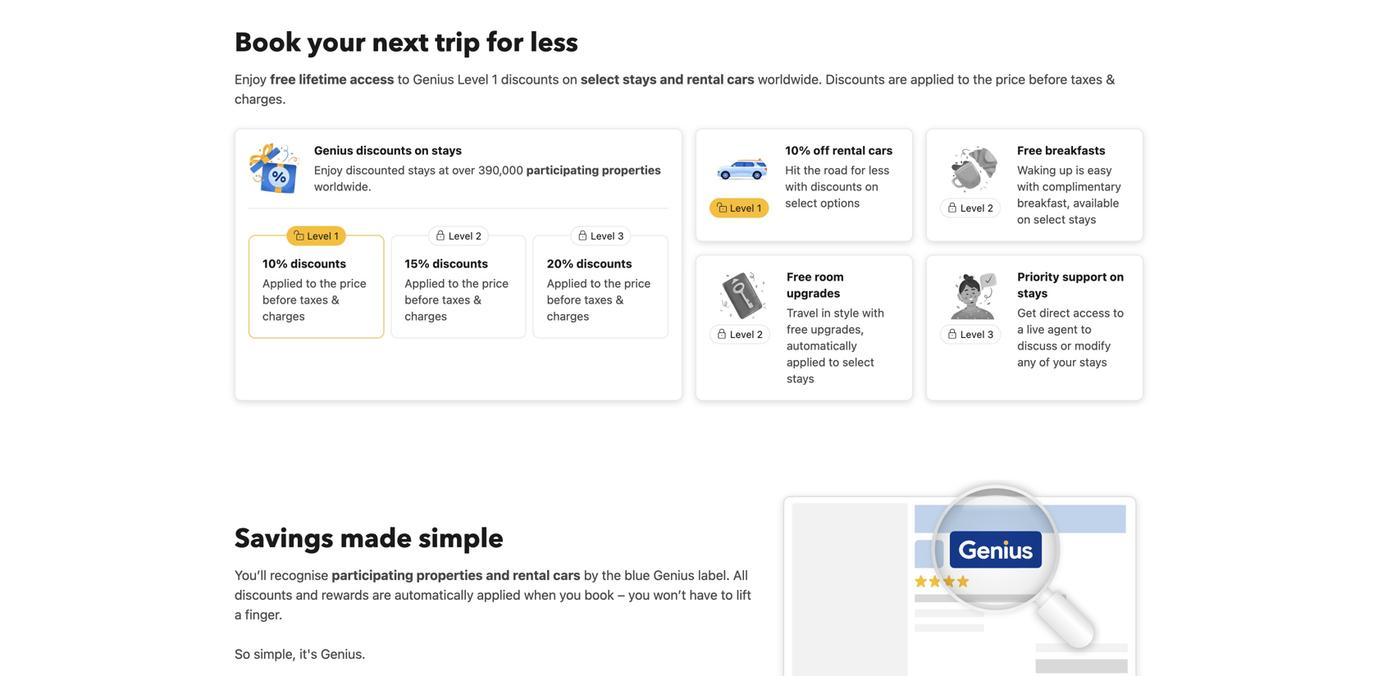 Task type: describe. For each thing, give the bounding box(es) containing it.
book
[[585, 587, 614, 602]]

applied for 20%
[[547, 276, 587, 290]]

have
[[690, 587, 718, 602]]

to inside worldwide. discounts are applied to the price before taxes & charges.
[[958, 71, 970, 87]]

live
[[1027, 322, 1045, 336]]

travel
[[787, 306, 818, 319]]

on inside 10% off rental cars hit the road for less with discounts on select options
[[865, 180, 879, 193]]

discounts inside 10% discounts applied to the price before taxes & charges
[[291, 257, 346, 270]]

so simple, it's genius.
[[235, 646, 366, 662]]

price for 15% discounts applied to the price before taxes & charges
[[482, 276, 509, 290]]

book your next trip for less
[[235, 25, 578, 61]]

book
[[235, 25, 301, 61]]

trip
[[435, 25, 480, 61]]

genius discounts on stays enjoy discounted stays at over 390,000 participating properties worldwide.
[[314, 143, 661, 193]]

priority support on stays image
[[948, 269, 1000, 321]]

price for 20% discounts applied to the price before taxes & charges
[[624, 276, 651, 290]]

level up 10% discounts applied to the price before taxes & charges
[[307, 230, 331, 242]]

options
[[821, 196, 860, 210]]

& for 10% discounts applied to the price before taxes & charges
[[331, 293, 339, 306]]

charges for 20% discounts applied to the price before taxes & charges
[[547, 309, 589, 323]]

free breakfasts image
[[948, 142, 1000, 195]]

0 vertical spatial rental
[[687, 71, 724, 87]]

worldwide. discounts are applied to the price before taxes & charges.
[[235, 71, 1115, 107]]

free room upgrades travel in style with free upgrades, automatically applied to select stays
[[787, 270, 884, 385]]

free breakfasts waking up is easy with complimentary breakfast, available on select stays
[[1017, 143, 1121, 226]]

to inside free room upgrades travel in style with free upgrades, automatically applied to select stays
[[829, 355, 839, 369]]

breakfasts
[[1045, 143, 1106, 157]]

1 vertical spatial and
[[486, 567, 510, 583]]

0 horizontal spatial less
[[530, 25, 578, 61]]

free for free room upgrades travel in style with free upgrades, automatically applied to select stays
[[787, 270, 812, 283]]

select inside "free breakfasts waking up is easy with complimentary breakfast, available on select stays"
[[1034, 212, 1066, 226]]

10% for 10% off rental cars hit the road for less with discounts on select options
[[785, 143, 811, 157]]

level down 10% off rental cars image
[[730, 202, 754, 214]]

any
[[1018, 355, 1036, 369]]

complimentary
[[1043, 180, 1121, 193]]

lift
[[736, 587, 751, 602]]

made
[[340, 521, 412, 557]]

when
[[524, 587, 556, 602]]

genius inside by the blue genius label. all discounts and rewards are automatically applied when you book – you won't have to lift a finger.
[[654, 567, 695, 583]]

2 horizontal spatial 1
[[757, 202, 762, 214]]

2 for free room upgrades travel in style with free upgrades, automatically applied to select stays
[[757, 328, 763, 340]]

1 horizontal spatial 3
[[988, 328, 994, 340]]

level down the free room upgrades image
[[730, 328, 754, 340]]

taxes for 10% discounts applied to the price before taxes & charges
[[300, 293, 328, 306]]

& for 15% discounts applied to the price before taxes & charges
[[473, 293, 482, 306]]

support
[[1062, 270, 1107, 283]]

15% discounts applied to the price before taxes & charges
[[405, 257, 509, 323]]

10% for 10% discounts applied to the price before taxes & charges
[[263, 257, 288, 270]]

won't
[[653, 587, 686, 602]]

up
[[1059, 163, 1073, 177]]

discounts inside 20% discounts applied to the price before taxes & charges
[[577, 257, 632, 270]]

0 horizontal spatial enjoy
[[235, 71, 267, 87]]

to inside 10% discounts applied to the price before taxes & charges
[[306, 276, 317, 290]]

to inside 20% discounts applied to the price before taxes & charges
[[590, 276, 601, 290]]

0 horizontal spatial cars
[[553, 567, 581, 583]]

10% off rental cars image
[[716, 142, 769, 195]]

direct
[[1040, 306, 1070, 319]]

0 horizontal spatial level 1
[[307, 230, 339, 242]]

on inside priority support on stays get direct access to a live agent to discuss or modify any of your stays
[[1110, 270, 1124, 283]]

rental inside 10% off rental cars hit the road for less with discounts on select options
[[833, 143, 866, 157]]

with inside 10% off rental cars hit the road for less with discounts on select options
[[785, 180, 808, 193]]

select inside free room upgrades travel in style with free upgrades, automatically applied to select stays
[[842, 355, 875, 369]]

discounted
[[346, 163, 405, 177]]

0 vertical spatial 3
[[618, 230, 624, 242]]

price inside worldwide. discounts are applied to the price before taxes & charges.
[[996, 71, 1026, 87]]

savings made simple
[[235, 521, 504, 557]]

free room upgrades image
[[717, 269, 770, 321]]

level 2 for free room upgrades travel in style with free upgrades, automatically applied to select stays
[[730, 328, 763, 340]]

discounts inside by the blue genius label. all discounts and rewards are automatically applied when you book – you won't have to lift a finger.
[[235, 587, 292, 602]]

the inside 10% off rental cars hit the road for less with discounts on select options
[[804, 163, 821, 177]]

genius.
[[321, 646, 366, 662]]

rewards
[[322, 587, 369, 602]]

10% off rental cars hit the road for less with discounts on select options
[[785, 143, 893, 210]]

charges.
[[235, 91, 286, 107]]

2 you from the left
[[628, 587, 650, 602]]

of
[[1039, 355, 1050, 369]]

are inside worldwide. discounts are applied to the price before taxes & charges.
[[888, 71, 907, 87]]

the inside "15% discounts applied to the price before taxes & charges"
[[462, 276, 479, 290]]

the inside worldwide. discounts are applied to the price before taxes & charges.
[[973, 71, 992, 87]]

stays inside "free breakfasts waking up is easy with complimentary breakfast, available on select stays"
[[1069, 212, 1097, 226]]

simple,
[[254, 646, 296, 662]]

0 horizontal spatial your
[[307, 25, 365, 61]]

is
[[1076, 163, 1085, 177]]

a inside by the blue genius label. all discounts and rewards are automatically applied when you book – you won't have to lift a finger.
[[235, 607, 242, 622]]

& inside worldwide. discounts are applied to the price before taxes & charges.
[[1106, 71, 1115, 87]]

2 horizontal spatial and
[[660, 71, 684, 87]]

available
[[1073, 196, 1119, 210]]

taxes inside worldwide. discounts are applied to the price before taxes & charges.
[[1071, 71, 1103, 87]]

10% discounts applied to the price before taxes & charges
[[263, 257, 366, 323]]

over
[[452, 163, 475, 177]]

you'll
[[235, 567, 267, 583]]

applied for 10%
[[263, 276, 303, 290]]

hit
[[785, 163, 801, 177]]

worldwide. inside worldwide. discounts are applied to the price before taxes & charges.
[[758, 71, 822, 87]]

at
[[439, 163, 449, 177]]

applied inside worldwide. discounts are applied to the price before taxes & charges.
[[911, 71, 954, 87]]

charges for 10% discounts applied to the price before taxes & charges
[[263, 309, 305, 323]]

free for free breakfasts waking up is easy with complimentary breakfast, available on select stays
[[1017, 143, 1042, 157]]



Task type: vqa. For each thing, say whether or not it's contained in the screenshot.
"Angeles"
no



Task type: locate. For each thing, give the bounding box(es) containing it.
1 vertical spatial automatically
[[395, 587, 474, 602]]

charges inside "15% discounts applied to the price before taxes & charges"
[[405, 309, 447, 323]]

price inside 10% discounts applied to the price before taxes & charges
[[340, 276, 366, 290]]

20%
[[547, 257, 574, 270]]

1 vertical spatial participating
[[332, 567, 413, 583]]

10% inside 10% discounts applied to the price before taxes & charges
[[263, 257, 288, 270]]

for inside 10% off rental cars hit the road for less with discounts on select options
[[851, 163, 866, 177]]

level 3 down priority support on stays 'image'
[[961, 328, 994, 340]]

0 vertical spatial 2
[[988, 202, 994, 214]]

applied
[[911, 71, 954, 87], [787, 355, 826, 369], [477, 587, 521, 602]]

1 vertical spatial cars
[[869, 143, 893, 157]]

free inside free room upgrades travel in style with free upgrades, automatically applied to select stays
[[787, 270, 812, 283]]

label.
[[698, 567, 730, 583]]

it's
[[300, 646, 317, 662]]

on inside "free breakfasts waking up is easy with complimentary breakfast, available on select stays"
[[1017, 212, 1031, 226]]

genius up "discounted"
[[314, 143, 353, 157]]

& inside "15% discounts applied to the price before taxes & charges"
[[473, 293, 482, 306]]

free inside "free breakfasts waking up is easy with complimentary breakfast, available on select stays"
[[1017, 143, 1042, 157]]

by the blue genius label. all discounts and rewards are automatically applied when you book – you won't have to lift a finger.
[[235, 567, 751, 622]]

2 charges from the left
[[405, 309, 447, 323]]

less
[[530, 25, 578, 61], [869, 163, 890, 177]]

–
[[618, 587, 625, 602]]

stays
[[623, 71, 657, 87], [432, 143, 462, 157], [408, 163, 436, 177], [1069, 212, 1097, 226], [1018, 286, 1048, 300], [1080, 355, 1107, 369], [787, 372, 815, 385]]

rental
[[687, 71, 724, 87], [833, 143, 866, 157], [513, 567, 550, 583]]

level 1 down 10% off rental cars image
[[730, 202, 762, 214]]

1 vertical spatial level 2
[[449, 230, 482, 242]]

1 horizontal spatial your
[[1053, 355, 1077, 369]]

all
[[733, 567, 748, 583]]

genius inside "genius discounts on stays enjoy discounted stays at over 390,000 participating properties worldwide."
[[314, 143, 353, 157]]

0 vertical spatial level 3
[[591, 230, 624, 242]]

discounts inside "15% discounts applied to the price before taxes & charges"
[[433, 257, 488, 270]]

1
[[492, 71, 498, 87], [757, 202, 762, 214], [334, 230, 339, 242]]

to inside "15% discounts applied to the price before taxes & charges"
[[448, 276, 459, 290]]

1 vertical spatial are
[[372, 587, 391, 602]]

properties inside "genius discounts on stays enjoy discounted stays at over 390,000 participating properties worldwide."
[[602, 163, 661, 177]]

level up 20% discounts applied to the price before taxes & charges on the left of page
[[591, 230, 615, 242]]

free up 'charges.'
[[270, 71, 296, 87]]

0 horizontal spatial 3
[[618, 230, 624, 242]]

enjoy left "discounted"
[[314, 163, 343, 177]]

3 applied from the left
[[547, 276, 587, 290]]

lifetime
[[299, 71, 347, 87]]

0 horizontal spatial genius
[[314, 143, 353, 157]]

level 1
[[730, 202, 762, 214], [307, 230, 339, 242]]

0 horizontal spatial charges
[[263, 309, 305, 323]]

and
[[660, 71, 684, 87], [486, 567, 510, 583], [296, 587, 318, 602]]

on inside "genius discounts on stays enjoy discounted stays at over 390,000 participating properties worldwide."
[[415, 143, 429, 157]]

applied inside "15% discounts applied to the price before taxes & charges"
[[405, 276, 445, 290]]

cars
[[727, 71, 755, 87], [869, 143, 893, 157], [553, 567, 581, 583]]

3 down priority support on stays 'image'
[[988, 328, 994, 340]]

2 for free breakfasts waking up is easy with complimentary breakfast, available on select stays
[[988, 202, 994, 214]]

genius
[[413, 71, 454, 87], [314, 143, 353, 157], [654, 567, 695, 583]]

enjoy free lifetime access to genius level 1 discounts on select stays and rental cars
[[235, 71, 755, 87]]

upgrades
[[787, 286, 840, 300]]

1 vertical spatial level 3
[[961, 328, 994, 340]]

0 horizontal spatial 1
[[334, 230, 339, 242]]

and inside by the blue genius label. all discounts and rewards are automatically applied when you book – you won't have to lift a finger.
[[296, 587, 318, 602]]

discounts
[[501, 71, 559, 87], [356, 143, 412, 157], [811, 180, 862, 193], [291, 257, 346, 270], [433, 257, 488, 270], [577, 257, 632, 270], [235, 587, 292, 602]]

discounts inside "genius discounts on stays enjoy discounted stays at over 390,000 participating properties worldwide."
[[356, 143, 412, 157]]

0 horizontal spatial rental
[[513, 567, 550, 583]]

access
[[350, 71, 394, 87], [1073, 306, 1110, 319]]

2 horizontal spatial charges
[[547, 309, 589, 323]]

1 horizontal spatial genius
[[413, 71, 454, 87]]

price
[[996, 71, 1026, 87], [340, 276, 366, 290], [482, 276, 509, 290], [624, 276, 651, 290]]

you
[[560, 587, 581, 602], [628, 587, 650, 602]]

level up "15% discounts applied to the price before taxes & charges"
[[449, 230, 473, 242]]

0 horizontal spatial free
[[787, 270, 812, 283]]

0 vertical spatial participating
[[526, 163, 599, 177]]

applied inside free room upgrades travel in style with free upgrades, automatically applied to select stays
[[787, 355, 826, 369]]

savings made simple image
[[776, 479, 1144, 676]]

before for 10% discounts applied to the price before taxes & charges
[[263, 293, 297, 306]]

before inside "15% discounts applied to the price before taxes & charges"
[[405, 293, 439, 306]]

free up upgrades at the top
[[787, 270, 812, 283]]

applied for 15%
[[405, 276, 445, 290]]

0 horizontal spatial properties
[[417, 567, 483, 583]]

0 vertical spatial worldwide.
[[758, 71, 822, 87]]

0 horizontal spatial applied
[[477, 587, 521, 602]]

applied
[[263, 276, 303, 290], [405, 276, 445, 290], [547, 276, 587, 290]]

before inside 10% discounts applied to the price before taxes & charges
[[263, 293, 297, 306]]

free inside free room upgrades travel in style with free upgrades, automatically applied to select stays
[[787, 322, 808, 336]]

a inside priority support on stays get direct access to a live agent to discuss or modify any of your stays
[[1018, 322, 1024, 336]]

applied right discounts
[[911, 71, 954, 87]]

1 vertical spatial 2
[[476, 230, 482, 242]]

level 2 up "15% discounts applied to the price before taxes & charges"
[[449, 230, 482, 242]]

0 horizontal spatial are
[[372, 587, 391, 602]]

0 vertical spatial enjoy
[[235, 71, 267, 87]]

less up enjoy free lifetime access to genius level 1 discounts on select stays and rental cars
[[530, 25, 578, 61]]

free up waking
[[1017, 143, 1042, 157]]

1 horizontal spatial level 1
[[730, 202, 762, 214]]

1 horizontal spatial you
[[628, 587, 650, 602]]

free
[[270, 71, 296, 87], [787, 322, 808, 336]]

are down you'll recognise participating properties and rental cars
[[372, 587, 391, 602]]

a
[[1018, 322, 1024, 336], [235, 607, 242, 622]]

0 vertical spatial free
[[1017, 143, 1042, 157]]

priority support on stays get direct access to a live agent to discuss or modify any of your stays
[[1018, 270, 1124, 369]]

1 vertical spatial free
[[787, 322, 808, 336]]

1 horizontal spatial for
[[851, 163, 866, 177]]

less inside 10% off rental cars hit the road for less with discounts on select options
[[869, 163, 890, 177]]

taxes
[[1071, 71, 1103, 87], [300, 293, 328, 306], [442, 293, 470, 306], [584, 293, 613, 306]]

select inside 10% off rental cars hit the road for less with discounts on select options
[[785, 196, 817, 210]]

applied left when
[[477, 587, 521, 602]]

0 horizontal spatial applied
[[263, 276, 303, 290]]

price inside "15% discounts applied to the price before taxes & charges"
[[482, 276, 509, 290]]

taxes inside 20% discounts applied to the price before taxes & charges
[[584, 293, 613, 306]]

enjoy inside "genius discounts on stays enjoy discounted stays at over 390,000 participating properties worldwide."
[[314, 163, 343, 177]]

with right "style"
[[862, 306, 884, 319]]

applied down upgrades,
[[787, 355, 826, 369]]

applied inside 10% discounts applied to the price before taxes & charges
[[263, 276, 303, 290]]

1 horizontal spatial applied
[[405, 276, 445, 290]]

cars inside 10% off rental cars hit the road for less with discounts on select options
[[869, 143, 893, 157]]

1 horizontal spatial charges
[[405, 309, 447, 323]]

get
[[1018, 306, 1037, 319]]

worldwide.
[[758, 71, 822, 87], [314, 180, 372, 193]]

discuss
[[1018, 339, 1058, 352]]

& inside 10% discounts applied to the price before taxes & charges
[[331, 293, 339, 306]]

free
[[1017, 143, 1042, 157], [787, 270, 812, 283]]

participating
[[526, 163, 599, 177], [332, 567, 413, 583]]

0 horizontal spatial for
[[487, 25, 523, 61]]

1 vertical spatial access
[[1073, 306, 1110, 319]]

0 vertical spatial level 1
[[730, 202, 762, 214]]

the inside 20% discounts applied to the price before taxes & charges
[[604, 276, 621, 290]]

room
[[815, 270, 844, 283]]

0 horizontal spatial and
[[296, 587, 318, 602]]

level 2 down free breakfasts image
[[961, 202, 994, 214]]

next
[[372, 25, 429, 61]]

1 vertical spatial 1
[[757, 202, 762, 214]]

1 horizontal spatial level 3
[[961, 328, 994, 340]]

1 vertical spatial applied
[[787, 355, 826, 369]]

2 applied from the left
[[405, 276, 445, 290]]

price inside 20% discounts applied to the price before taxes & charges
[[624, 276, 651, 290]]

modify
[[1075, 339, 1111, 352]]

by
[[584, 567, 598, 583]]

before for 20% discounts applied to the price before taxes & charges
[[547, 293, 581, 306]]

the
[[973, 71, 992, 87], [804, 163, 821, 177], [320, 276, 337, 290], [462, 276, 479, 290], [604, 276, 621, 290], [602, 567, 621, 583]]

3 up 20% discounts applied to the price before taxes & charges on the left of page
[[618, 230, 624, 242]]

1 horizontal spatial and
[[486, 567, 510, 583]]

the inside 10% discounts applied to the price before taxes & charges
[[320, 276, 337, 290]]

10% inside 10% off rental cars hit the road for less with discounts on select options
[[785, 143, 811, 157]]

0 vertical spatial and
[[660, 71, 684, 87]]

level down trip
[[458, 71, 489, 87]]

access inside priority support on stays get direct access to a live agent to discuss or modify any of your stays
[[1073, 306, 1110, 319]]

taxes inside "15% discounts applied to the price before taxes & charges"
[[442, 293, 470, 306]]

automatically down upgrades,
[[787, 339, 857, 352]]

1 vertical spatial free
[[787, 270, 812, 283]]

book your next trip for less image
[[249, 142, 301, 195]]

1 horizontal spatial free
[[787, 322, 808, 336]]

charges inside 20% discounts applied to the price before taxes & charges
[[547, 309, 589, 323]]

1 horizontal spatial properties
[[602, 163, 661, 177]]

1 horizontal spatial 10%
[[785, 143, 811, 157]]

20% discounts applied to the price before taxes & charges
[[547, 257, 651, 323]]

1 vertical spatial worldwide.
[[314, 180, 372, 193]]

2 vertical spatial applied
[[477, 587, 521, 602]]

2 horizontal spatial cars
[[869, 143, 893, 157]]

1 horizontal spatial a
[[1018, 322, 1024, 336]]

level down priority support on stays 'image'
[[961, 328, 985, 340]]

before inside 20% discounts applied to the price before taxes & charges
[[547, 293, 581, 306]]

2 vertical spatial 2
[[757, 328, 763, 340]]

1 vertical spatial rental
[[833, 143, 866, 157]]

before for 15% discounts applied to the price before taxes & charges
[[405, 293, 439, 306]]

1 vertical spatial 10%
[[263, 257, 288, 270]]

on
[[562, 71, 577, 87], [415, 143, 429, 157], [865, 180, 879, 193], [1017, 212, 1031, 226], [1110, 270, 1124, 283]]

worldwide. left discounts
[[758, 71, 822, 87]]

are
[[888, 71, 907, 87], [372, 587, 391, 602]]

0 vertical spatial automatically
[[787, 339, 857, 352]]

less right road
[[869, 163, 890, 177]]

priority
[[1018, 270, 1060, 283]]

your down 'or'
[[1053, 355, 1077, 369]]

390,000
[[478, 163, 523, 177]]

with
[[785, 180, 808, 193], [1017, 180, 1040, 193], [862, 306, 884, 319]]

0 vertical spatial properties
[[602, 163, 661, 177]]

1 applied from the left
[[263, 276, 303, 290]]

style
[[834, 306, 859, 319]]

0 horizontal spatial access
[[350, 71, 394, 87]]

& for 20% discounts applied to the price before taxes & charges
[[616, 293, 624, 306]]

taxes for 15% discounts applied to the price before taxes & charges
[[442, 293, 470, 306]]

1 charges from the left
[[263, 309, 305, 323]]

road
[[824, 163, 848, 177]]

0 vertical spatial applied
[[911, 71, 954, 87]]

1 horizontal spatial cars
[[727, 71, 755, 87]]

your up lifetime
[[307, 25, 365, 61]]

you right –
[[628, 587, 650, 602]]

1 vertical spatial properties
[[417, 567, 483, 583]]

automatically inside by the blue genius label. all discounts and rewards are automatically applied when you book – you won't have to lift a finger.
[[395, 587, 474, 602]]

0 vertical spatial free
[[270, 71, 296, 87]]

level 3 up 20% discounts applied to the price before taxes & charges on the left of page
[[591, 230, 624, 242]]

2 vertical spatial 1
[[334, 230, 339, 242]]

1 you from the left
[[560, 587, 581, 602]]

or
[[1061, 339, 1072, 352]]

1 vertical spatial enjoy
[[314, 163, 343, 177]]

discounts
[[826, 71, 885, 87]]

the inside by the blue genius label. all discounts and rewards are automatically applied when you book – you won't have to lift a finger.
[[602, 567, 621, 583]]

are inside by the blue genius label. all discounts and rewards are automatically applied when you book – you won't have to lift a finger.
[[372, 587, 391, 602]]

your inside priority support on stays get direct access to a live agent to discuss or modify any of your stays
[[1053, 355, 1077, 369]]

savings
[[235, 521, 334, 557]]

2 up "15% discounts applied to the price before taxes & charges"
[[476, 230, 482, 242]]

with for free room upgrades travel in style with free upgrades, automatically applied to select stays
[[862, 306, 884, 319]]

automatically inside free room upgrades travel in style with free upgrades, automatically applied to select stays
[[787, 339, 857, 352]]

0 horizontal spatial level 2
[[449, 230, 482, 242]]

waking
[[1017, 163, 1056, 177]]

3
[[618, 230, 624, 242], [988, 328, 994, 340]]

taxes for 20% discounts applied to the price before taxes & charges
[[584, 293, 613, 306]]

to
[[398, 71, 410, 87], [958, 71, 970, 87], [306, 276, 317, 290], [448, 276, 459, 290], [590, 276, 601, 290], [1113, 306, 1124, 319], [1081, 322, 1092, 336], [829, 355, 839, 369], [721, 587, 733, 602]]

price for 10% discounts applied to the price before taxes & charges
[[340, 276, 366, 290]]

1 horizontal spatial worldwide.
[[758, 71, 822, 87]]

a left finger.
[[235, 607, 242, 622]]

1 horizontal spatial automatically
[[787, 339, 857, 352]]

so
[[235, 646, 250, 662]]

upgrades,
[[811, 322, 864, 336]]

1 vertical spatial level 1
[[307, 230, 339, 242]]

1 horizontal spatial less
[[869, 163, 890, 177]]

15%
[[405, 257, 430, 270]]

with inside free room upgrades travel in style with free upgrades, automatically applied to select stays
[[862, 306, 884, 319]]

applied inside by the blue genius label. all discounts and rewards are automatically applied when you book – you won't have to lift a finger.
[[477, 587, 521, 602]]

2 vertical spatial and
[[296, 587, 318, 602]]

2 horizontal spatial applied
[[911, 71, 954, 87]]

with inside "free breakfasts waking up is easy with complimentary breakfast, available on select stays"
[[1017, 180, 1040, 193]]

2 down the free room upgrades image
[[757, 328, 763, 340]]

automatically down you'll recognise participating properties and rental cars
[[395, 587, 474, 602]]

finger.
[[245, 607, 282, 622]]

in
[[822, 306, 831, 319]]

stays inside free room upgrades travel in style with free upgrades, automatically applied to select stays
[[787, 372, 815, 385]]

access up modify
[[1073, 306, 1110, 319]]

before
[[1029, 71, 1068, 87], [263, 293, 297, 306], [405, 293, 439, 306], [547, 293, 581, 306]]

your
[[307, 25, 365, 61], [1053, 355, 1077, 369]]

are right discounts
[[888, 71, 907, 87]]

& inside 20% discounts applied to the price before taxes & charges
[[616, 293, 624, 306]]

1 horizontal spatial level 2
[[730, 328, 763, 340]]

to inside by the blue genius label. all discounts and rewards are automatically applied when you book – you won't have to lift a finger.
[[721, 587, 733, 602]]

properties
[[602, 163, 661, 177], [417, 567, 483, 583]]

0 vertical spatial 1
[[492, 71, 498, 87]]

0 vertical spatial a
[[1018, 322, 1024, 336]]

taxes inside 10% discounts applied to the price before taxes & charges
[[300, 293, 328, 306]]

discounts inside 10% off rental cars hit the road for less with discounts on select options
[[811, 180, 862, 193]]

1 horizontal spatial free
[[1017, 143, 1042, 157]]

charges for 15% discounts applied to the price before taxes & charges
[[405, 309, 447, 323]]

level 1 up 10% discounts applied to the price before taxes & charges
[[307, 230, 339, 242]]

genius up won't
[[654, 567, 695, 583]]

free down travel
[[787, 322, 808, 336]]

off
[[814, 143, 830, 157]]

0 horizontal spatial automatically
[[395, 587, 474, 602]]

access down next
[[350, 71, 394, 87]]

worldwide. down "discounted"
[[314, 180, 372, 193]]

1 horizontal spatial applied
[[787, 355, 826, 369]]

0 horizontal spatial you
[[560, 587, 581, 602]]

easy
[[1088, 163, 1112, 177]]

with for free breakfasts waking up is easy with complimentary breakfast, available on select stays
[[1017, 180, 1040, 193]]

charges inside 10% discounts applied to the price before taxes & charges
[[263, 309, 305, 323]]

1 horizontal spatial are
[[888, 71, 907, 87]]

worldwide. inside "genius discounts on stays enjoy discounted stays at over 390,000 participating properties worldwide."
[[314, 180, 372, 193]]

2 horizontal spatial level 2
[[961, 202, 994, 214]]

level 2 for free breakfasts waking up is easy with complimentary breakfast, available on select stays
[[961, 202, 994, 214]]

you'll recognise participating properties and rental cars
[[235, 567, 581, 583]]

2 down free breakfasts image
[[988, 202, 994, 214]]

0 vertical spatial for
[[487, 25, 523, 61]]

1 horizontal spatial participating
[[526, 163, 599, 177]]

for right road
[[851, 163, 866, 177]]

participating right 390,000
[[526, 163, 599, 177]]

blue
[[625, 567, 650, 583]]

with down "hit"
[[785, 180, 808, 193]]

1 horizontal spatial access
[[1073, 306, 1110, 319]]

a left live
[[1018, 322, 1024, 336]]

for up enjoy free lifetime access to genius level 1 discounts on select stays and rental cars
[[487, 25, 523, 61]]

2 horizontal spatial with
[[1017, 180, 1040, 193]]

1 horizontal spatial with
[[862, 306, 884, 319]]

0 vertical spatial access
[[350, 71, 394, 87]]

0 horizontal spatial participating
[[332, 567, 413, 583]]

with down waking
[[1017, 180, 1040, 193]]

participating up 'rewards'
[[332, 567, 413, 583]]

genius down trip
[[413, 71, 454, 87]]

2 vertical spatial rental
[[513, 567, 550, 583]]

you left book
[[560, 587, 581, 602]]

applied inside 20% discounts applied to the price before taxes & charges
[[547, 276, 587, 290]]

3 charges from the left
[[547, 309, 589, 323]]

1 vertical spatial less
[[869, 163, 890, 177]]

0 vertical spatial cars
[[727, 71, 755, 87]]

level 2 down the free room upgrades image
[[730, 328, 763, 340]]

enjoy up 'charges.'
[[235, 71, 267, 87]]

0 vertical spatial less
[[530, 25, 578, 61]]

level down free breakfasts image
[[961, 202, 985, 214]]

10%
[[785, 143, 811, 157], [263, 257, 288, 270]]

participating inside "genius discounts on stays enjoy discounted stays at over 390,000 participating properties worldwide."
[[526, 163, 599, 177]]

recognise
[[270, 567, 328, 583]]

breakfast,
[[1017, 196, 1070, 210]]

level
[[458, 71, 489, 87], [730, 202, 754, 214], [961, 202, 985, 214], [307, 230, 331, 242], [449, 230, 473, 242], [591, 230, 615, 242], [730, 328, 754, 340], [961, 328, 985, 340]]

2
[[988, 202, 994, 214], [476, 230, 482, 242], [757, 328, 763, 340]]

1 horizontal spatial rental
[[687, 71, 724, 87]]

before inside worldwide. discounts are applied to the price before taxes & charges.
[[1029, 71, 1068, 87]]

simple
[[419, 521, 504, 557]]

enjoy
[[235, 71, 267, 87], [314, 163, 343, 177]]

1 vertical spatial 3
[[988, 328, 994, 340]]

0 vertical spatial genius
[[413, 71, 454, 87]]

agent
[[1048, 322, 1078, 336]]



